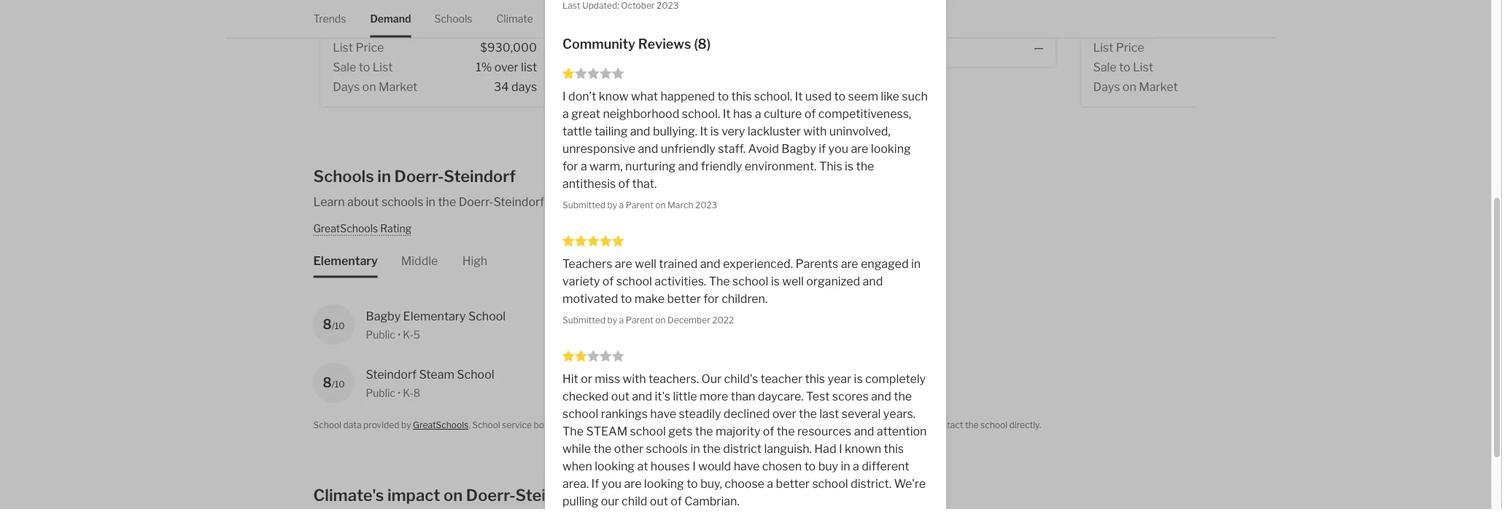 Task type: vqa. For each thing, say whether or not it's contained in the screenshot.
the to calculate local taxes and costs.
no



Task type: describe. For each thing, give the bounding box(es) containing it.
teacher
[[761, 372, 803, 387]]

a left property,
[[887, 420, 891, 431]]

are up organized
[[841, 257, 858, 271]]

directly.
[[1009, 420, 1041, 431]]

days for 20 days
[[765, 80, 790, 94]]

our
[[701, 372, 722, 387]]

bagby elementary school button
[[366, 308, 566, 326]]

0 vertical spatial doerr-
[[394, 167, 444, 186]]

uninvolved,
[[829, 124, 891, 139]]

verify
[[764, 420, 787, 431]]

on inside the list price sale to list days on market
[[1122, 80, 1136, 94]]

20 days
[[747, 80, 790, 94]]

cambrian.
[[684, 495, 740, 509]]

and right trained
[[700, 257, 720, 271]]

—
[[1033, 40, 1044, 54]]

intended
[[596, 420, 633, 431]]

climate's
[[313, 486, 384, 506]]

2630
[[839, 12, 862, 23]]

14 reviews
[[791, 387, 842, 400]]

a left 511
[[619, 315, 624, 326]]

price for list price sale to list days on market
[[1116, 40, 1144, 54]]

by for teachers are well trained and experienced. parents are engaged in variety of school activities. the school is well organized and motivated to make better for children.
[[607, 315, 617, 326]]

little
[[673, 390, 697, 404]]

schools in doerr-steindorf
[[313, 167, 516, 186]]

motivated
[[562, 292, 618, 306]]

days for 34
[[332, 80, 359, 94]]

1% over list
[[475, 60, 537, 74]]

san for dr,
[[912, 12, 928, 23]]

climate link
[[496, 0, 533, 37]]

1 horizontal spatial out
[[650, 495, 668, 509]]

k- for steindorf
[[403, 387, 413, 400]]

school inside the steindorf steam school public • k-8
[[457, 368, 494, 382]]

updated:
[[582, 0, 619, 11]]

if
[[591, 477, 599, 492]]

a down the warm, on the top of the page
[[619, 200, 624, 210]]

daycare.
[[758, 390, 804, 404]]

provided
[[363, 420, 399, 431]]

/10 for bagby
[[332, 321, 345, 332]]

greatschools rating
[[313, 223, 412, 235]]

school inside bagby elementary school public • k-5
[[468, 310, 506, 324]]

staff.
[[718, 142, 746, 156]]

organized
[[806, 275, 860, 289]]

pulling
[[562, 495, 598, 509]]

high
[[462, 254, 487, 268]]

of down houses
[[671, 495, 682, 509]]

of left the 'that.'
[[618, 177, 630, 191]]

and down engaged
[[863, 275, 883, 289]]

2 horizontal spatial i
[[839, 442, 842, 457]]

is inside hit or miss with teachers. our child's teacher this year is completely checked out and it's little more than daycare. test scores and the school rankings have steadily declined over the last several years. the steam school gets the majority of the resources and attention while the other schools in the district languish. had i known this when looking at houses i would have chosen to buy in a different area. if you are looking to buy, choose a better school district. we're pulling our child out of cambrian.
[[854, 372, 863, 387]]

reviews
[[638, 36, 691, 52]]

activities.
[[655, 275, 706, 289]]

students
[[651, 387, 695, 400]]

very
[[722, 124, 745, 139]]

you inside i don't know what happened to this school. it used to seem like such a great neighborhood school. it has a culture of competitiveness, tattle tailing and bullying. it is very lackluster with uninvolved, unresponsive and unfriendly staff. avoid bagby if you are looking for a warm, nurturing and friendly environment. this is the antithesis of that.
[[828, 142, 848, 156]]

property,
[[893, 420, 930, 431]]

this
[[819, 159, 842, 174]]

days on market for 34 days
[[332, 80, 417, 94]]

8 /10 for bagby
[[323, 317, 345, 333]]

contact
[[932, 420, 963, 431]]

rating 5.0 out of 5 element
[[791, 369, 850, 381]]

school up children.
[[733, 275, 768, 289]]

if
[[819, 142, 826, 156]]

1 vertical spatial well
[[782, 275, 804, 289]]

hit
[[562, 372, 578, 387]]

• for bagby
[[398, 329, 401, 341]]

the up languish.
[[777, 425, 795, 439]]

2881
[[332, 12, 353, 23]]

of right to
[[763, 425, 774, 439]]

the up would
[[703, 442, 721, 457]]

the down "steadily"
[[695, 425, 713, 439]]

95124 for 2881 meridian ave #202, san jose, ca 95124
[[490, 12, 516, 23]]

in up about at top
[[377, 167, 391, 186]]

elementary element
[[313, 236, 378, 278]]

2 vertical spatial this
[[884, 442, 904, 457]]

34 days
[[494, 80, 537, 94]]

are up 'while'
[[581, 420, 594, 431]]

lackluster
[[748, 124, 801, 139]]

reference
[[690, 420, 730, 431]]

with inside hit or miss with teachers. our child's teacher this year is completely checked out and it's little more than daycare. test scores and the school rankings have steadily declined over the last several years. the steam school gets the majority of the resources and attention while the other schools in the district languish. had i known this when looking at houses i would have chosen to buy in a different area. if you are looking to buy, choose a better school district. we're pulling our child out of cambrian.
[[623, 372, 646, 387]]

last
[[819, 407, 839, 422]]

known
[[845, 442, 881, 457]]

park
[[878, 12, 898, 23]]

list
[[521, 60, 537, 74]]

climate's impact on doerr-steindorf housing
[[313, 486, 651, 506]]

1 horizontal spatial looking
[[644, 477, 684, 492]]

children.
[[722, 292, 768, 306]]

child
[[622, 495, 647, 509]]

2 vertical spatial by
[[401, 420, 411, 431]]

the inside i don't know what happened to this school. it used to seem like such a great neighborhood school. it has a culture of competitiveness, tattle tailing and bullying. it is very lackluster with uninvolved, unresponsive and unfriendly staff. avoid bagby if you are looking for a warm, nurturing and friendly environment. this is the antithesis of that.
[[856, 159, 874, 174]]

houses
[[651, 460, 690, 474]]

tailing
[[595, 124, 628, 139]]

to inside teachers are well trained and experienced. parents are engaged in variety of school activities. the school is well organized and motivated to make better for children.
[[621, 292, 632, 306]]

you inside hit or miss with teachers. our child's teacher this year is completely checked out and it's little more than daycare. test scores and the school rankings have steadily declined over the last several years. the steam school gets the majority of the resources and attention while the other schools in the district languish. had i known this when looking at houses i would have chosen to buy in a different area. if you are looking to buy, choose a better school district. we're pulling our child out of cambrian.
[[602, 477, 622, 492]]

5
[[413, 329, 420, 341]]

public for steindorf steam school
[[366, 387, 395, 400]]

bagby elementary school public • k-5
[[366, 310, 506, 341]]

k- for bagby
[[403, 329, 413, 341]]

2 horizontal spatial it
[[795, 89, 803, 104]]

reviews
[[805, 387, 842, 400]]

buy
[[818, 460, 838, 474]]

to
[[752, 420, 762, 431]]

submitted for teachers are well trained and experienced. parents are engaged in variety of school activities. the school is well organized and motivated to make better for children.
[[562, 315, 605, 326]]

looking inside i don't know what happened to this school. it used to seem like such a great neighborhood school. it has a culture of competitiveness, tattle tailing and bullying. it is very lackluster with uninvolved, unresponsive and unfriendly staff. avoid bagby if you are looking for a warm, nurturing and friendly environment. this is the antithesis of that.
[[871, 142, 911, 156]]

the inside teachers are well trained and experienced. parents are engaged in variety of school activities. the school is well organized and motivated to make better for children.
[[709, 275, 730, 289]]

learn about schools in the doerr-steindorf area
[[313, 195, 571, 209]]

the down test
[[799, 407, 817, 422]]

public for bagby elementary school
[[366, 329, 395, 341]]

languish.
[[764, 442, 812, 457]]

of right culture
[[805, 107, 816, 121]]

are right teachers
[[615, 257, 632, 271]]

0 horizontal spatial have
[[650, 407, 676, 422]]

steindorf steam school public • k-8
[[366, 368, 494, 400]]

and up the known
[[854, 425, 874, 439]]

steam
[[419, 368, 454, 382]]

rankings
[[601, 407, 648, 422]]

1 vertical spatial used
[[657, 420, 677, 431]]

8 inside the steindorf steam school public • k-8
[[413, 387, 420, 400]]

climate
[[496, 12, 533, 25]]

demand
[[370, 12, 411, 25]]

tattle
[[562, 124, 592, 139]]

1 horizontal spatial 2023
[[695, 200, 717, 210]]

are inside i don't know what happened to this school. it used to seem like such a great neighborhood school. it has a culture of competitiveness, tattle tailing and bullying. it is very lackluster with uninvolved, unresponsive and unfriendly staff. avoid bagby if you are looking for a warm, nurturing and friendly environment. this is the antithesis of that.
[[851, 142, 868, 156]]

14
[[791, 387, 803, 400]]

area
[[547, 195, 571, 209]]

the down steam
[[593, 442, 612, 457]]

school data provided by greatschools . school service boundaries are intended to be used as reference only. to verify enrollment eligibility for a property, contact the school directly.
[[313, 420, 1041, 431]]

unfriendly
[[661, 142, 716, 156]]

better inside teachers are well trained and experienced. parents are engaged in variety of school activities. the school is well organized and motivated to make better for children.
[[667, 292, 701, 306]]

we're
[[894, 477, 926, 492]]

don't
[[568, 89, 596, 104]]

years.
[[883, 407, 916, 422]]

1 horizontal spatial i
[[692, 460, 696, 474]]

different
[[862, 460, 909, 474]]

hit or miss with teachers. our child's teacher this year is completely checked out and it's little more than daycare. test scores and the school rankings have steadily declined over the last several years. the steam school gets the majority of the resources and attention while the other schools in the district languish. had i known this when looking at houses i would have chosen to buy in a different area. if you are looking to buy, choose a better school district. we're pulling our child out of cambrian.
[[562, 372, 927, 509]]

(
[[694, 36, 698, 52]]

schools for schools
[[434, 12, 472, 25]]

price for list price
[[355, 40, 384, 54]]

0 vertical spatial well
[[635, 257, 656, 271]]

by for i don't know what happened to this school. it used to seem like such a great neighborhood school. it has a culture of competitiveness, tattle tailing and bullying. it is very lackluster with uninvolved, unresponsive and unfriendly staff. avoid bagby if you are looking for a warm, nurturing and friendly environment. this is the antithesis of that.
[[607, 200, 617, 210]]

95124 for 2630 hill park dr, san jose, ca 95124
[[966, 12, 993, 23]]

environment.
[[745, 159, 817, 174]]

hill
[[864, 12, 877, 23]]

nurturing
[[625, 159, 676, 174]]

parents
[[796, 257, 838, 271]]

had
[[814, 442, 836, 457]]

majority
[[716, 425, 760, 439]]

0 vertical spatial greatschools
[[313, 223, 378, 235]]

community reviews ( 8 )
[[562, 36, 711, 52]]

service
[[502, 420, 532, 431]]

price for list price sale to list
[[609, 40, 637, 54]]

a down chosen at the right bottom of the page
[[767, 477, 773, 492]]

is right this on the right
[[845, 159, 854, 174]]

rating
[[380, 223, 412, 235]]

culture
[[764, 107, 802, 121]]

to inside list price sale to list
[[612, 60, 623, 74]]

0 vertical spatial 2023
[[657, 0, 679, 11]]

2 vertical spatial for
[[873, 420, 885, 431]]

steindorf up learn about schools in the doerr-steindorf area
[[444, 167, 516, 186]]



Task type: locate. For each thing, give the bounding box(es) containing it.
2 market from the left
[[632, 80, 671, 94]]

than
[[731, 390, 755, 404]]

are down uninvolved,
[[851, 142, 868, 156]]

3 days from the left
[[1093, 80, 1120, 94]]

elementary
[[313, 254, 378, 268], [403, 310, 466, 324]]

have down it's at the bottom of page
[[650, 407, 676, 422]]

school left directly.
[[981, 420, 1008, 431]]

with inside i don't know what happened to this school. it used to seem like such a great neighborhood school. it has a culture of competitiveness, tattle tailing and bullying. it is very lackluster with uninvolved, unresponsive and unfriendly staff. avoid bagby if you are looking for a warm, nurturing and friendly environment. this is the antithesis of that.
[[803, 124, 827, 139]]

1 horizontal spatial it
[[723, 107, 731, 121]]

1 horizontal spatial days
[[765, 80, 790, 94]]

511
[[651, 310, 670, 324]]

1 jose, from the left
[[453, 12, 474, 23]]

2 days from the left
[[765, 80, 790, 94]]

2 k- from the top
[[403, 387, 413, 400]]

demand link
[[370, 0, 411, 37]]

days on market up neighborhood
[[586, 80, 671, 94]]

has
[[733, 107, 752, 121]]

0 horizontal spatial it
[[700, 124, 708, 139]]

0 horizontal spatial price
[[355, 40, 384, 54]]

1 vertical spatial doerr-
[[459, 195, 494, 209]]

0 vertical spatial better
[[667, 292, 701, 306]]

bagby inside bagby elementary school public • k-5
[[366, 310, 401, 324]]

this inside i don't know what happened to this school. it used to seem like such a great neighborhood school. it has a culture of competitiveness, tattle tailing and bullying. it is very lackluster with uninvolved, unresponsive and unfriendly staff. avoid bagby if you are looking for a warm, nurturing and friendly environment. this is the antithesis of that.
[[731, 89, 752, 104]]

2 vertical spatial looking
[[644, 477, 684, 492]]

are inside hit or miss with teachers. our child's teacher this year is completely checked out and it's little more than daycare. test scores and the school rankings have steadily declined over the last several years. the steam school gets the majority of the resources and attention while the other schools in the district languish. had i known this when looking at houses i would have chosen to buy in a different area. if you are looking to buy, choose a better school district. we're pulling our child out of cambrian.
[[624, 477, 642, 492]]

0 horizontal spatial bagby
[[366, 310, 401, 324]]

attention
[[877, 425, 927, 439]]

2 /10 from the top
[[332, 380, 345, 390]]

2 8 /10 from the top
[[323, 375, 345, 391]]

2 ca from the left
[[952, 12, 964, 23]]

for inside i don't know what happened to this school. it used to seem like such a great neighborhood school. it has a culture of competitiveness, tattle tailing and bullying. it is very lackluster with uninvolved, unresponsive and unfriendly staff. avoid bagby if you are looking for a warm, nurturing and friendly environment. this is the antithesis of that.
[[562, 159, 578, 174]]

1 vertical spatial public
[[366, 387, 395, 400]]

0 horizontal spatial 2023
[[657, 0, 679, 11]]

neighborhood
[[603, 107, 679, 121]]

year
[[828, 372, 852, 387]]

in down 'schools in doerr-steindorf'
[[426, 195, 436, 209]]

1 vertical spatial elementary
[[403, 310, 466, 324]]

gets
[[668, 425, 693, 439]]

a up antithesis
[[581, 159, 587, 174]]

school. down happened
[[682, 107, 720, 121]]

used left as
[[657, 420, 677, 431]]

2 jose, from the left
[[930, 12, 950, 23]]

2 horizontal spatial for
[[873, 420, 885, 431]]

you right 'if'
[[602, 477, 622, 492]]

1 horizontal spatial schools
[[434, 12, 472, 25]]

high element
[[462, 236, 487, 278]]

experienced.
[[723, 257, 793, 271]]

0 vertical spatial out
[[611, 390, 630, 404]]

2 • from the top
[[398, 387, 401, 400]]

1 horizontal spatial better
[[776, 477, 810, 492]]

schools for schools in doerr-steindorf
[[313, 167, 374, 186]]

a right has in the top of the page
[[755, 107, 761, 121]]

a down the known
[[853, 460, 859, 474]]

looking down houses
[[644, 477, 684, 492]]

1 vertical spatial /10
[[332, 380, 345, 390]]

k-
[[403, 329, 413, 341], [403, 387, 413, 400]]

schools inside hit or miss with teachers. our child's teacher this year is completely checked out and it's little more than daycare. test scores and the school rankings have steadily declined over the last several years. the steam school gets the majority of the resources and attention while the other schools in the district languish. had i known this when looking at houses i would have chosen to buy in a different area. if you are looking to buy, choose a better school district. we're pulling our child out of cambrian.
[[646, 442, 688, 457]]

jose, right dr,
[[930, 12, 950, 23]]

0 horizontal spatial i
[[562, 89, 566, 104]]

/10 down elementary element
[[332, 321, 345, 332]]

last updated: october 2023
[[562, 0, 679, 11]]

our
[[601, 495, 619, 509]]

1 horizontal spatial san
[[912, 12, 928, 23]]

0 vertical spatial have
[[650, 407, 676, 422]]

by down antithesis
[[607, 200, 617, 210]]

public
[[366, 329, 395, 341], [366, 387, 395, 400]]

you
[[828, 142, 848, 156], [602, 477, 622, 492]]

ca for 2881 meridian ave #202, san jose, ca 95124
[[475, 12, 488, 23]]

0 horizontal spatial with
[[623, 372, 646, 387]]

1 vertical spatial it
[[723, 107, 731, 121]]

1 vertical spatial by
[[607, 315, 617, 326]]

schools right #202,
[[434, 12, 472, 25]]

1 horizontal spatial used
[[805, 89, 832, 104]]

for right the eligibility
[[873, 420, 885, 431]]

0 vertical spatial it
[[795, 89, 803, 104]]

0 horizontal spatial out
[[611, 390, 630, 404]]

days on market for 20 days
[[586, 80, 671, 94]]

0 horizontal spatial better
[[667, 292, 701, 306]]

in down gets
[[690, 442, 700, 457]]

i right had
[[839, 442, 842, 457]]

about
[[347, 195, 379, 209]]

i left would
[[692, 460, 696, 474]]

1 8 /10 from the top
[[323, 317, 345, 333]]

the up children.
[[709, 275, 730, 289]]

parent down make
[[626, 315, 653, 326]]

school up make
[[616, 275, 652, 289]]

days for 34 days
[[511, 80, 537, 94]]

2022
[[712, 315, 734, 326]]

are
[[851, 142, 868, 156], [615, 257, 632, 271], [841, 257, 858, 271], [581, 420, 594, 431], [624, 477, 642, 492]]

1 vertical spatial i
[[839, 442, 842, 457]]

public up provided
[[366, 387, 395, 400]]

greatschools up elementary element
[[313, 223, 378, 235]]

san for #202,
[[436, 12, 451, 23]]

elementary up '5'
[[403, 310, 466, 324]]

0 horizontal spatial jose,
[[453, 12, 474, 23]]

be
[[645, 420, 655, 431]]

days right 20
[[765, 80, 790, 94]]

elementary down greatschools rating
[[313, 254, 378, 268]]

days down list
[[511, 80, 537, 94]]

• inside the steindorf steam school public • k-8
[[398, 387, 401, 400]]

a
[[562, 107, 569, 121], [755, 107, 761, 121], [581, 159, 587, 174], [619, 200, 624, 210], [619, 315, 624, 326], [887, 420, 891, 431], [853, 460, 859, 474], [767, 477, 773, 492]]

market inside the list price sale to list days on market
[[1139, 80, 1178, 94]]

0 horizontal spatial schools
[[382, 195, 423, 209]]

used inside i don't know what happened to this school. it used to seem like such a great neighborhood school. it has a culture of competitiveness, tattle tailing and bullying. it is very lackluster with uninvolved, unresponsive and unfriendly staff. avoid bagby if you are looking for a warm, nurturing and friendly environment. this is the antithesis of that.
[[805, 89, 832, 104]]

2 days on market from the left
[[586, 80, 671, 94]]

by down the motivated
[[607, 315, 617, 326]]

miss
[[595, 372, 620, 387]]

in inside teachers are well trained and experienced. parents are engaged in variety of school activities. the school is well organized and motivated to make better for children.
[[911, 257, 921, 271]]

0 horizontal spatial san
[[436, 12, 451, 23]]

0 vertical spatial by
[[607, 200, 617, 210]]

greatschools link
[[413, 420, 469, 431]]

0 vertical spatial this
[[731, 89, 752, 104]]

k- up greatschools link on the bottom
[[403, 387, 413, 400]]

1 vertical spatial out
[[650, 495, 668, 509]]

looking
[[871, 142, 911, 156], [595, 460, 635, 474], [644, 477, 684, 492]]

1 vertical spatial parent
[[626, 315, 653, 326]]

1 k- from the top
[[403, 329, 413, 341]]

0 vertical spatial 8 /10
[[323, 317, 345, 333]]

1 price from the left
[[355, 40, 384, 54]]

1 vertical spatial k-
[[403, 387, 413, 400]]

2 san from the left
[[912, 12, 928, 23]]

0 horizontal spatial ca
[[475, 12, 488, 23]]

school right .
[[472, 420, 500, 431]]

0 vertical spatial looking
[[871, 142, 911, 156]]

are up child
[[624, 477, 642, 492]]

housing
[[591, 486, 651, 506]]

•
[[398, 329, 401, 341], [398, 387, 401, 400]]

k- inside the steindorf steam school public • k-8
[[403, 387, 413, 400]]

out up the rankings
[[611, 390, 630, 404]]

days for 20
[[586, 80, 613, 94]]

0 horizontal spatial looking
[[595, 460, 635, 474]]

1 • from the top
[[398, 329, 401, 341]]

declined
[[724, 407, 770, 422]]

of up the motivated
[[602, 275, 614, 289]]

sale for list price sale to list
[[586, 60, 609, 74]]

school
[[616, 275, 652, 289], [733, 275, 768, 289], [562, 407, 598, 422], [981, 420, 1008, 431], [630, 425, 666, 439], [812, 477, 848, 492]]

the right 'contact'
[[965, 420, 979, 431]]

1 parent from the top
[[626, 200, 653, 210]]

1 vertical spatial •
[[398, 387, 401, 400]]

3 market from the left
[[1139, 80, 1178, 94]]

1 sale from the left
[[332, 60, 356, 74]]

boundaries
[[534, 420, 579, 431]]

0 horizontal spatial greatschools
[[313, 223, 378, 235]]

meridian
[[355, 12, 391, 23]]

school up other
[[630, 425, 666, 439]]

3 sale from the left
[[1093, 60, 1116, 74]]

the right this on the right
[[856, 159, 874, 174]]

1 days on market from the left
[[332, 80, 417, 94]]

ca for 2630 hill park dr, san jose, ca 95124
[[952, 12, 964, 23]]

1 vertical spatial for
[[703, 292, 719, 306]]

.
[[469, 420, 470, 431]]

2881 meridian ave #202, san jose, ca 95124
[[332, 12, 516, 23]]

school. up culture
[[754, 89, 792, 104]]

san right #202,
[[436, 12, 451, 23]]

ca
[[475, 12, 488, 23], [952, 12, 964, 23]]

0 horizontal spatial days
[[332, 80, 359, 94]]

1 market from the left
[[378, 80, 417, 94]]

1 horizontal spatial jose,
[[930, 12, 950, 23]]

steindorf left steam
[[366, 368, 417, 382]]

days on market down sale to list
[[332, 80, 417, 94]]

2 price from the left
[[609, 40, 637, 54]]

variety
[[562, 275, 600, 289]]

1 days from the left
[[332, 80, 359, 94]]

such
[[902, 89, 928, 104]]

1 horizontal spatial market
[[632, 80, 671, 94]]

0 vertical spatial school.
[[754, 89, 792, 104]]

jose, right #202,
[[453, 12, 474, 23]]

for
[[562, 159, 578, 174], [703, 292, 719, 306], [873, 420, 885, 431]]

in right engaged
[[911, 257, 921, 271]]

like
[[881, 89, 899, 104]]

0 horizontal spatial elementary
[[313, 254, 378, 268]]

2 horizontal spatial days
[[1093, 80, 1120, 94]]

on
[[362, 80, 376, 94], [615, 80, 629, 94], [1122, 80, 1136, 94], [655, 200, 666, 210], [655, 315, 666, 326], [444, 486, 463, 506]]

last
[[562, 0, 580, 11]]

2 submitted from the top
[[562, 315, 605, 326]]

i left don't
[[562, 89, 566, 104]]

steindorf inside the steindorf steam school public • k-8
[[366, 368, 417, 382]]

2 days from the left
[[586, 80, 613, 94]]

the down 'schools in doerr-steindorf'
[[438, 195, 456, 209]]

over inside hit or miss with teachers. our child's teacher this year is completely checked out and it's little more than daycare. test scores and the school rankings have steadily declined over the last several years. the steam school gets the majority of the resources and attention while the other schools in the district languish. had i known this when looking at houses i would have chosen to buy in a different area. if you are looking to buy, choose a better school district. we're pulling our child out of cambrian.
[[772, 407, 796, 422]]

teachers
[[562, 257, 612, 271]]

when
[[562, 460, 592, 474]]

1 95124 from the left
[[490, 12, 516, 23]]

0 horizontal spatial 95124
[[490, 12, 516, 23]]

1 vertical spatial looking
[[595, 460, 635, 474]]

public left '5'
[[366, 329, 395, 341]]

this up has in the top of the page
[[731, 89, 752, 104]]

by right provided
[[401, 420, 411, 431]]

in
[[377, 167, 391, 186], [426, 195, 436, 209], [911, 257, 921, 271], [690, 442, 700, 457], [841, 460, 850, 474]]

1 vertical spatial the
[[562, 425, 584, 439]]

sale to list
[[332, 60, 393, 74]]

it's
[[655, 390, 670, 404]]

2630 hill park dr, san jose, ca 95124
[[839, 12, 993, 23]]

elementary inside bagby elementary school public • k-5
[[403, 310, 466, 324]]

1 horizontal spatial this
[[805, 372, 825, 387]]

jose, for dr,
[[930, 12, 950, 23]]

8 /10 down elementary element
[[323, 317, 345, 333]]

2 parent from the top
[[626, 315, 653, 326]]

0 vertical spatial over
[[494, 60, 518, 74]]

0 vertical spatial bagby
[[781, 142, 816, 156]]

school down checked
[[562, 407, 598, 422]]

1 horizontal spatial ca
[[952, 12, 964, 23]]

0 horizontal spatial this
[[731, 89, 752, 104]]

• left '5'
[[398, 329, 401, 341]]

is right year
[[854, 372, 863, 387]]

0 vertical spatial used
[[805, 89, 832, 104]]

make
[[635, 292, 665, 306]]

teachers are well trained and experienced. parents are engaged in variety of school activities. the school is well organized and motivated to make better for children.
[[562, 257, 921, 306]]

i inside i don't know what happened to this school. it used to seem like such a great neighborhood school. it has a culture of competitiveness, tattle tailing and bullying. it is very lackluster with uninvolved, unresponsive and unfriendly staff. avoid bagby if you are looking for a warm, nurturing and friendly environment. this is the antithesis of that.
[[562, 89, 566, 104]]

8 /10 for steindorf
[[323, 375, 345, 391]]

submitted for i don't know what happened to this school. it used to seem like such a great neighborhood school. it has a culture of competitiveness, tattle tailing and bullying. it is very lackluster with uninvolved, unresponsive and unfriendly staff. avoid bagby if you are looking for a warm, nurturing and friendly environment. this is the antithesis of that.
[[562, 200, 605, 210]]

school left data
[[313, 420, 341, 431]]

days
[[511, 80, 537, 94], [765, 80, 790, 94]]

steindorf down when
[[515, 486, 587, 506]]

2 public from the top
[[366, 387, 395, 400]]

schools link
[[434, 0, 472, 37]]

0 vertical spatial with
[[803, 124, 827, 139]]

that.
[[632, 177, 657, 191]]

steindorf left area at the top left of page
[[494, 195, 544, 209]]

1 days from the left
[[511, 80, 537, 94]]

seem
[[848, 89, 878, 104]]

2 95124 from the left
[[966, 12, 993, 23]]

doerr-
[[394, 167, 444, 186], [459, 195, 494, 209], [466, 486, 515, 506]]

schools up houses
[[646, 442, 688, 457]]

scores
[[832, 390, 869, 404]]

1 horizontal spatial bagby
[[781, 142, 816, 156]]

1 vertical spatial 8 /10
[[323, 375, 345, 391]]

public inside bagby elementary school public • k-5
[[366, 329, 395, 341]]

days inside the list price sale to list days on market
[[1093, 80, 1120, 94]]

0 horizontal spatial market
[[378, 80, 417, 94]]

school down buy
[[812, 477, 848, 492]]

• inside bagby elementary school public • k-5
[[398, 329, 401, 341]]

1 /10 from the top
[[332, 321, 345, 332]]

0 horizontal spatial sale
[[332, 60, 356, 74]]

1 submitted from the top
[[562, 200, 605, 210]]

list price sale to list
[[586, 40, 646, 74]]

0 vertical spatial /10
[[332, 321, 345, 332]]

bagby inside i don't know what happened to this school. it used to seem like such a great neighborhood school. it has a culture of competitiveness, tattle tailing and bullying. it is very lackluster with uninvolved, unresponsive and unfriendly staff. avoid bagby if you are looking for a warm, nurturing and friendly environment. this is the antithesis of that.
[[781, 142, 816, 156]]

0 vertical spatial parent
[[626, 200, 653, 210]]

k- inside bagby elementary school public • k-5
[[403, 329, 413, 341]]

middle element
[[401, 236, 438, 278]]

and down completely
[[871, 390, 891, 404]]

sale
[[332, 60, 356, 74], [586, 60, 609, 74], [1093, 60, 1116, 74]]

over down $930,000
[[494, 60, 518, 74]]

1 horizontal spatial greatschools
[[413, 420, 469, 431]]

with right miss
[[623, 372, 646, 387]]

december
[[668, 315, 710, 326]]

you right if
[[828, 142, 848, 156]]

in right buy
[[841, 460, 850, 474]]

have up choose
[[734, 460, 760, 474]]

i
[[562, 89, 566, 104], [839, 442, 842, 457], [692, 460, 696, 474]]

used left seem
[[805, 89, 832, 104]]

1 horizontal spatial have
[[734, 460, 760, 474]]

1 public from the top
[[366, 329, 395, 341]]

0 vertical spatial i
[[562, 89, 566, 104]]

1 horizontal spatial school.
[[754, 89, 792, 104]]

of inside teachers are well trained and experienced. parents are engaged in variety of school activities. the school is well organized and motivated to make better for children.
[[602, 275, 614, 289]]

sale for list price sale to list days on market
[[1093, 60, 1116, 74]]

district
[[723, 442, 762, 457]]

and down unfriendly
[[678, 159, 698, 174]]

1 horizontal spatial over
[[772, 407, 796, 422]]

enrollment
[[789, 420, 833, 431]]

0 vertical spatial •
[[398, 329, 401, 341]]

1 vertical spatial bagby
[[366, 310, 401, 324]]

bagby down elementary element
[[366, 310, 401, 324]]

0 vertical spatial submitted
[[562, 200, 605, 210]]

market for 20
[[632, 80, 671, 94]]

price inside the list price sale to list days on market
[[1116, 40, 1144, 54]]

8 /10 up data
[[323, 375, 345, 391]]

2 sale from the left
[[586, 60, 609, 74]]

for up antithesis
[[562, 159, 578, 174]]

parent for for
[[626, 315, 653, 326]]

trained
[[659, 257, 698, 271]]

greatschools
[[313, 223, 378, 235], [413, 420, 469, 431]]

1 vertical spatial this
[[805, 372, 825, 387]]

a left great
[[562, 107, 569, 121]]

public inside the steindorf steam school public • k-8
[[366, 387, 395, 400]]

/10 up data
[[332, 380, 345, 390]]

to inside the list price sale to list days on market
[[1119, 60, 1130, 74]]

1 san from the left
[[436, 12, 451, 23]]

3 price from the left
[[1116, 40, 1144, 54]]

1 horizontal spatial days on market
[[586, 80, 671, 94]]

2 vertical spatial doerr-
[[466, 486, 515, 506]]

and up nurturing
[[638, 142, 658, 156]]

0 horizontal spatial schools
[[313, 167, 374, 186]]

for inside teachers are well trained and experienced. parents are engaged in variety of school activities. the school is well organized and motivated to make better for children.
[[703, 292, 719, 306]]

2023
[[657, 0, 679, 11], [695, 200, 717, 210]]

1 vertical spatial better
[[776, 477, 810, 492]]

the inside hit or miss with teachers. our child's teacher this year is completely checked out and it's little more than daycare. test scores and the school rankings have steadily declined over the last several years. the steam school gets the majority of the resources and attention while the other schools in the district languish. had i known this when looking at houses i would have chosen to buy in a different area. if you are looking to buy, choose a better school district. we're pulling our child out of cambrian.
[[562, 425, 584, 439]]

price inside list price sale to list
[[609, 40, 637, 54]]

it left has in the top of the page
[[723, 107, 731, 121]]

list price
[[332, 40, 384, 54]]

well down parents
[[782, 275, 804, 289]]

would
[[698, 460, 731, 474]]

0 horizontal spatial well
[[635, 257, 656, 271]]

0 horizontal spatial for
[[562, 159, 578, 174]]

submitted down the motivated
[[562, 315, 605, 326]]

price
[[355, 40, 384, 54], [609, 40, 637, 54], [1116, 40, 1144, 54]]

submitted by a parent on december 2022
[[562, 315, 734, 326]]

0 horizontal spatial used
[[657, 420, 677, 431]]

• for steindorf
[[398, 387, 401, 400]]

district.
[[851, 477, 892, 492]]

and down neighborhood
[[630, 124, 650, 139]]

is left very
[[710, 124, 719, 139]]

looking down uninvolved,
[[871, 142, 911, 156]]

sale inside the list price sale to list days on market
[[1093, 60, 1116, 74]]

unresponsive
[[562, 142, 636, 156]]

2023 right the october
[[657, 0, 679, 11]]

have
[[650, 407, 676, 422], [734, 460, 760, 474]]

/10 for steindorf
[[332, 380, 345, 390]]

the up years.
[[894, 390, 912, 404]]

market for 34
[[378, 80, 417, 94]]

for up 2022
[[703, 292, 719, 306]]

1 vertical spatial 2023
[[695, 200, 717, 210]]

sale inside list price sale to list
[[586, 60, 609, 74]]

school.
[[754, 89, 792, 104], [682, 107, 720, 121]]

parent for tattle
[[626, 200, 653, 210]]

0 vertical spatial schools
[[382, 195, 423, 209]]

avoid
[[748, 142, 779, 156]]

jose, for #202,
[[453, 12, 474, 23]]

0 vertical spatial elementary
[[313, 254, 378, 268]]

1 ca from the left
[[475, 12, 488, 23]]

and left it's at the bottom of page
[[632, 390, 652, 404]]

0 horizontal spatial school.
[[682, 107, 720, 121]]

0 horizontal spatial over
[[494, 60, 518, 74]]

1 vertical spatial have
[[734, 460, 760, 474]]

jose,
[[453, 12, 474, 23], [930, 12, 950, 23]]

school down high
[[468, 310, 506, 324]]

1 horizontal spatial schools
[[646, 442, 688, 457]]

at
[[637, 460, 648, 474]]

looking down other
[[595, 460, 635, 474]]

1 horizontal spatial with
[[803, 124, 827, 139]]

is inside teachers are well trained and experienced. parents are engaged in variety of school activities. the school is well organized and motivated to make better for children.
[[771, 275, 780, 289]]

1 vertical spatial schools
[[313, 167, 374, 186]]

2 vertical spatial i
[[692, 460, 696, 474]]

better inside hit or miss with teachers. our child's teacher this year is completely checked out and it's little more than daycare. test scores and the school rankings have steadily declined over the last several years. the steam school gets the majority of the resources and attention while the other schools in the district languish. had i known this when looking at houses i would have chosen to buy in a different area. if you are looking to buy, choose a better school district. we're pulling our child out of cambrian.
[[776, 477, 810, 492]]

2023 right march
[[695, 200, 717, 210]]

2 horizontal spatial sale
[[1093, 60, 1116, 74]]

dr,
[[899, 12, 910, 23]]



